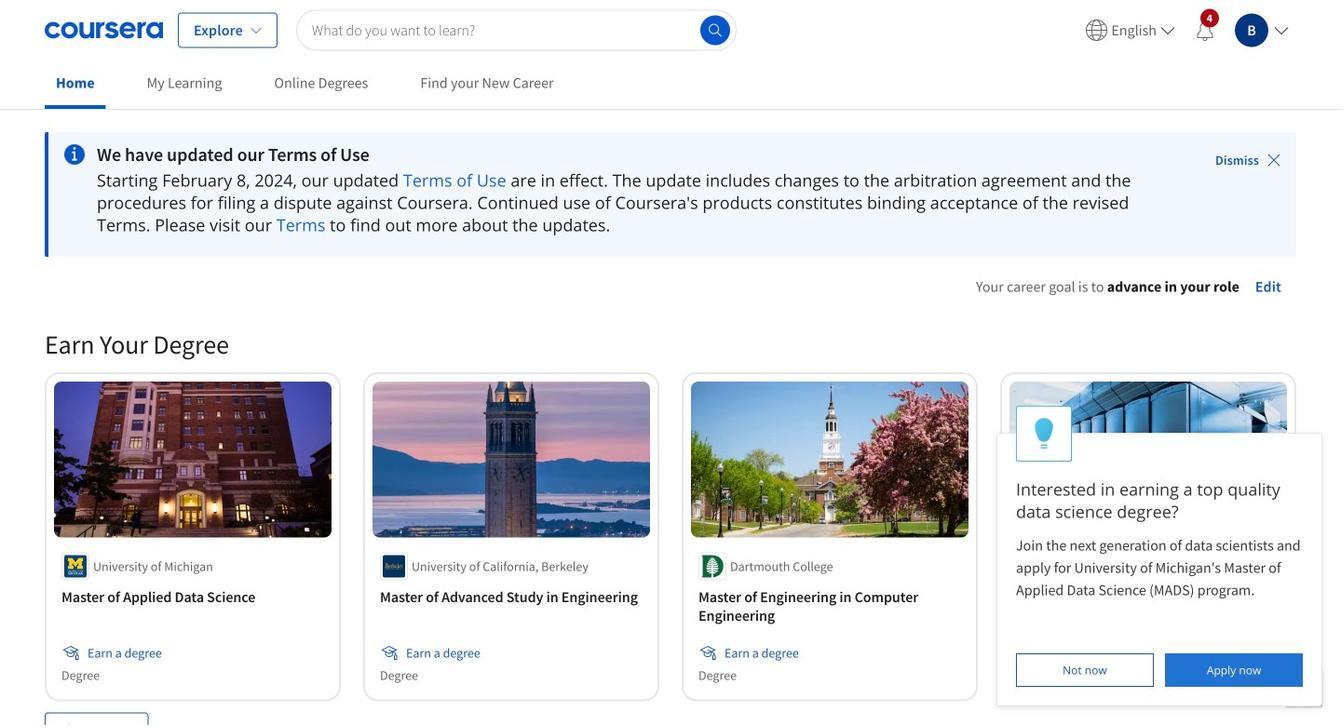 Task type: vqa. For each thing, say whether or not it's contained in the screenshot.
Search Box
yes



Task type: describe. For each thing, give the bounding box(es) containing it.
earn your degree collection element
[[34, 298, 1308, 726]]

coursera image
[[45, 15, 163, 45]]

alice element
[[997, 406, 1323, 707]]



Task type: locate. For each thing, give the bounding box(es) containing it.
help center image
[[1293, 677, 1315, 700]]

None search field
[[296, 10, 737, 51]]

lightbulb tip image
[[1034, 418, 1054, 450]]

What do you want to learn? text field
[[296, 10, 737, 51]]

information: we have updated our terms of use element
[[97, 143, 1163, 166]]



